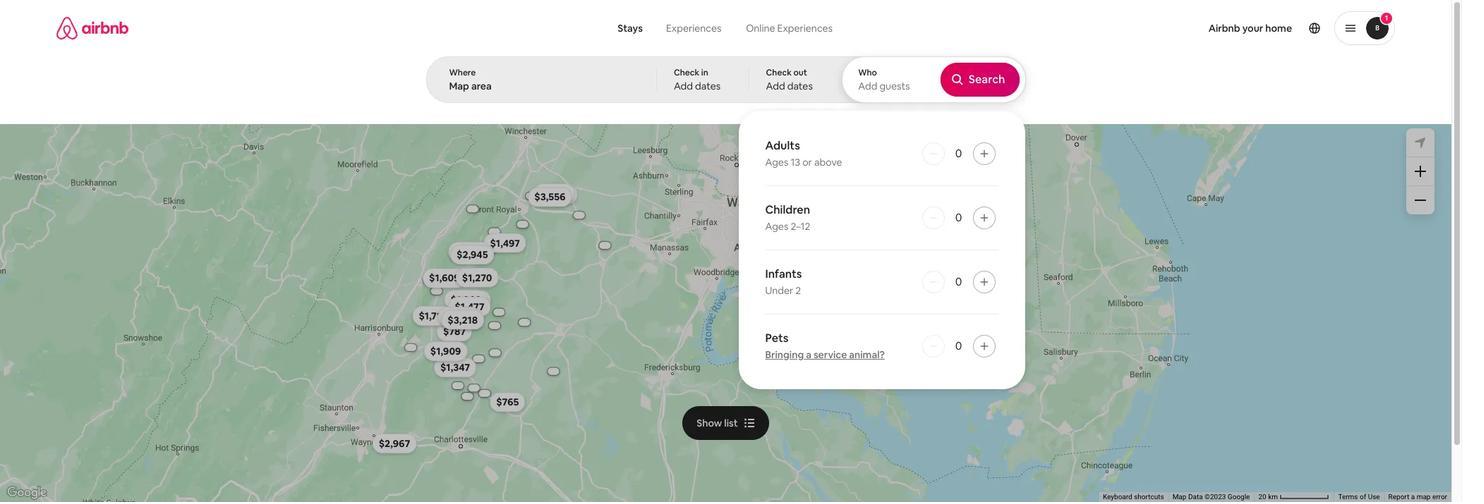 Task type: describe. For each thing, give the bounding box(es) containing it.
1 button
[[1335, 11, 1395, 45]]

add inside who add guests
[[858, 80, 878, 92]]

km
[[1268, 493, 1278, 501]]

$1,732
[[539, 187, 568, 200]]

none search field containing adults
[[426, 0, 1026, 390]]

$1,903 button
[[444, 290, 487, 310]]

0 for children
[[955, 210, 962, 225]]

$3,556 button
[[528, 187, 572, 207]]

$1,497
[[490, 237, 520, 250]]

who
[[858, 67, 877, 78]]

ages for children
[[765, 220, 789, 233]]

under
[[765, 284, 794, 297]]

zoom out image
[[1415, 195, 1426, 206]]

$1,086 button
[[438, 307, 481, 327]]

experiences button
[[654, 14, 734, 42]]

2 experiences from the left
[[778, 22, 833, 35]]

$3,218
[[447, 314, 478, 327]]

list
[[724, 417, 738, 430]]

amazing views
[[390, 90, 449, 101]]

out
[[794, 67, 807, 78]]

$1,045 button
[[448, 290, 491, 310]]

$1,497 button
[[483, 233, 526, 253]]

online experiences
[[746, 22, 833, 35]]

$1,086
[[444, 311, 475, 323]]

$787 button
[[437, 322, 472, 342]]

$1,045 $1,001
[[449, 294, 484, 326]]

keyboard shortcuts
[[1103, 493, 1164, 501]]

$2,063 button
[[533, 185, 577, 204]]

$2,945
[[456, 249, 488, 261]]

guests
[[880, 80, 910, 92]]

above
[[814, 156, 842, 169]]

a inside pets bringing a service animal?
[[806, 349, 812, 361]]

shortcuts
[[1134, 493, 1164, 501]]

$1,347
[[440, 362, 470, 374]]

stays
[[618, 22, 643, 35]]

views
[[427, 90, 449, 101]]

infants under 2
[[765, 267, 802, 297]]

2
[[796, 284, 801, 297]]

keyboard shortcuts button
[[1103, 493, 1164, 503]]

$1,716 button
[[412, 306, 453, 326]]

$1,045
[[454, 294, 484, 307]]

ages for adults
[[765, 156, 789, 169]]

$2,967
[[378, 438, 410, 450]]

skiing
[[666, 90, 690, 102]]

1 vertical spatial $1,270 button
[[456, 268, 498, 288]]

cabins
[[540, 90, 568, 102]]

online
[[746, 22, 775, 35]]

©2023
[[1205, 493, 1226, 501]]

stays button
[[607, 14, 654, 42]]

$1,732 button
[[533, 184, 575, 203]]

show
[[697, 417, 722, 430]]

adults
[[765, 138, 800, 153]]

lakefront
[[985, 90, 1024, 102]]

20 km
[[1259, 493, 1280, 501]]

map
[[1417, 493, 1431, 501]]

$1,270 for the bottommost $1,270 button
[[462, 272, 492, 284]]

dates for check in add dates
[[695, 80, 721, 92]]

$1,001
[[449, 313, 478, 326]]

children ages 2–12
[[765, 203, 810, 233]]

off-the-grid
[[851, 90, 900, 101]]

google image
[[4, 484, 50, 503]]

treehouses
[[783, 90, 829, 102]]

terms
[[1339, 493, 1358, 501]]

check in add dates
[[674, 67, 721, 92]]

group containing amazing views
[[56, 56, 1153, 112]]

$1,909 button
[[424, 342, 467, 361]]

of
[[1360, 493, 1367, 501]]

omg!
[[605, 90, 627, 102]]

show list
[[697, 417, 738, 430]]

$1,909
[[430, 345, 461, 358]]

$765 button
[[490, 393, 525, 412]]

airbnb your home link
[[1200, 13, 1301, 43]]

pets
[[765, 331, 789, 346]]

online experiences link
[[734, 14, 845, 42]]

1 horizontal spatial a
[[1411, 493, 1415, 501]]

20 km button
[[1255, 493, 1334, 503]]

or
[[803, 156, 812, 169]]

stays tab panel
[[426, 56, 1026, 390]]

bringing a service animal? button
[[765, 349, 885, 361]]

airbnb
[[1209, 22, 1241, 35]]

your
[[1243, 22, 1264, 35]]

$3,556
[[534, 191, 565, 204]]

$1,609 button
[[422, 269, 466, 288]]



Task type: locate. For each thing, give the bounding box(es) containing it.
map data ©2023 google
[[1173, 493, 1250, 501]]

$1,270 down $2,945
[[462, 272, 492, 284]]

$1,270 for top $1,270 button
[[454, 246, 484, 258]]

0 horizontal spatial dates
[[695, 80, 721, 92]]

trending
[[924, 90, 960, 102]]

report
[[1389, 493, 1410, 501]]

grid
[[884, 90, 900, 101]]

report a map error
[[1389, 493, 1448, 501]]

keyboard
[[1103, 493, 1133, 501]]

who add guests
[[858, 67, 910, 92]]

1 horizontal spatial check
[[766, 67, 792, 78]]

experiences inside button
[[666, 22, 722, 35]]

2 check from the left
[[766, 67, 792, 78]]

add down who
[[858, 80, 878, 92]]

ages inside adults ages 13 or above
[[765, 156, 789, 169]]

the-
[[867, 90, 884, 101]]

0 vertical spatial $1,270
[[454, 246, 484, 258]]

pets bringing a service animal?
[[765, 331, 885, 361]]

$2,945 button
[[450, 245, 494, 265]]

2 0 from the top
[[955, 210, 962, 225]]

check left the 'out'
[[766, 67, 792, 78]]

zoom in image
[[1415, 166, 1426, 177]]

off-
[[851, 90, 867, 101]]

$2,063
[[539, 188, 571, 201]]

check left in
[[674, 67, 700, 78]]

dates inside check out add dates
[[788, 80, 813, 92]]

2–12
[[791, 220, 810, 233]]

use
[[1368, 493, 1380, 501]]

$1,270 left $1,497
[[454, 246, 484, 258]]

amazing
[[390, 90, 425, 101]]

20
[[1259, 493, 1267, 501]]

ages down children
[[765, 220, 789, 233]]

1 vertical spatial a
[[1411, 493, 1415, 501]]

0 horizontal spatial add
[[674, 80, 693, 92]]

check inside check in add dates
[[674, 67, 700, 78]]

3 0 from the top
[[955, 275, 962, 289]]

dates down the 'out'
[[788, 80, 813, 92]]

13
[[791, 156, 800, 169]]

ages inside children ages 2–12
[[765, 220, 789, 233]]

a left map
[[1411, 493, 1415, 501]]

3 add from the left
[[858, 80, 878, 92]]

2 add from the left
[[766, 80, 785, 92]]

error
[[1433, 493, 1448, 501]]

0 vertical spatial ages
[[765, 156, 789, 169]]

experiences
[[666, 22, 722, 35], [778, 22, 833, 35]]

0 for pets
[[955, 339, 962, 354]]

check for check out add dates
[[766, 67, 792, 78]]

display total before taxes switch
[[1358, 76, 1383, 92]]

0 vertical spatial $1,270 button
[[448, 242, 491, 262]]

0 for adults
[[955, 146, 962, 161]]

$1,347 button
[[434, 358, 476, 378]]

0
[[955, 146, 962, 161], [955, 210, 962, 225], [955, 275, 962, 289], [955, 339, 962, 354]]

adults ages 13 or above
[[765, 138, 842, 169]]

a left service at the bottom of page
[[806, 349, 812, 361]]

group
[[56, 56, 1153, 112]]

1
[[1385, 13, 1388, 23]]

$1,001 button
[[442, 310, 484, 329]]

add
[[674, 80, 693, 92], [766, 80, 785, 92], [858, 80, 878, 92]]

1 ages from the top
[[765, 156, 789, 169]]

0 horizontal spatial a
[[806, 349, 812, 361]]

data
[[1189, 493, 1203, 501]]

1 vertical spatial ages
[[765, 220, 789, 233]]

add for check in add dates
[[674, 80, 693, 92]]

mansions
[[473, 90, 510, 102]]

1 add from the left
[[674, 80, 693, 92]]

1 horizontal spatial dates
[[788, 80, 813, 92]]

$787
[[443, 325, 466, 338]]

check inside check out add dates
[[766, 67, 792, 78]]

0 vertical spatial a
[[806, 349, 812, 361]]

dates for check out add dates
[[788, 80, 813, 92]]

infants
[[765, 267, 802, 282]]

home
[[1266, 22, 1292, 35]]

$1,609 $2,945
[[429, 249, 488, 285]]

bringing
[[765, 349, 804, 361]]

0 horizontal spatial check
[[674, 67, 700, 78]]

0 for infants
[[955, 275, 962, 289]]

2 horizontal spatial add
[[858, 80, 878, 92]]

1 dates from the left
[[695, 80, 721, 92]]

ages
[[765, 156, 789, 169], [765, 220, 789, 233]]

add right domes
[[766, 80, 785, 92]]

profile element
[[867, 0, 1395, 56]]

ages down adults
[[765, 156, 789, 169]]

experiences right the online
[[778, 22, 833, 35]]

children
[[765, 203, 810, 217]]

1 horizontal spatial add
[[766, 80, 785, 92]]

domes
[[726, 90, 754, 102]]

map
[[1173, 493, 1187, 501]]

add for check out add dates
[[766, 80, 785, 92]]

where
[[449, 67, 476, 78]]

service
[[814, 349, 847, 361]]

1 vertical spatial $1,270
[[462, 272, 492, 284]]

$3,218 button
[[441, 310, 484, 330]]

add left domes
[[674, 80, 693, 92]]

$1,477 button
[[448, 297, 491, 317]]

1 experiences from the left
[[666, 22, 722, 35]]

add inside check out add dates
[[766, 80, 785, 92]]

$1,716
[[419, 310, 447, 323]]

$1,609
[[429, 272, 460, 285]]

airbnb your home
[[1209, 22, 1292, 35]]

Where field
[[449, 80, 634, 92]]

2 dates from the left
[[788, 80, 813, 92]]

dates inside check in add dates
[[695, 80, 721, 92]]

terms of use link
[[1339, 493, 1380, 501]]

$765
[[496, 396, 519, 409]]

$1,270 button
[[448, 242, 491, 262], [456, 268, 498, 288]]

$1,477
[[454, 301, 484, 313]]

google
[[1228, 493, 1250, 501]]

1 horizontal spatial experiences
[[778, 22, 833, 35]]

4 0 from the top
[[955, 339, 962, 354]]

check for check in add dates
[[674, 67, 700, 78]]

report a map error link
[[1389, 493, 1448, 501]]

dates down in
[[695, 80, 721, 92]]

$1,903
[[450, 293, 481, 306]]

google map
showing 67 stays. region
[[0, 112, 1452, 503]]

experiences up in
[[666, 22, 722, 35]]

animal?
[[849, 349, 885, 361]]

what can we help you find? tab list
[[607, 14, 734, 42]]

None search field
[[426, 0, 1026, 390]]

0 horizontal spatial experiences
[[666, 22, 722, 35]]

1 0 from the top
[[955, 146, 962, 161]]

in
[[701, 67, 708, 78]]

1 check from the left
[[674, 67, 700, 78]]

add inside check in add dates
[[674, 80, 693, 92]]

2 ages from the top
[[765, 220, 789, 233]]



Task type: vqa. For each thing, say whether or not it's contained in the screenshot.
Bringing
yes



